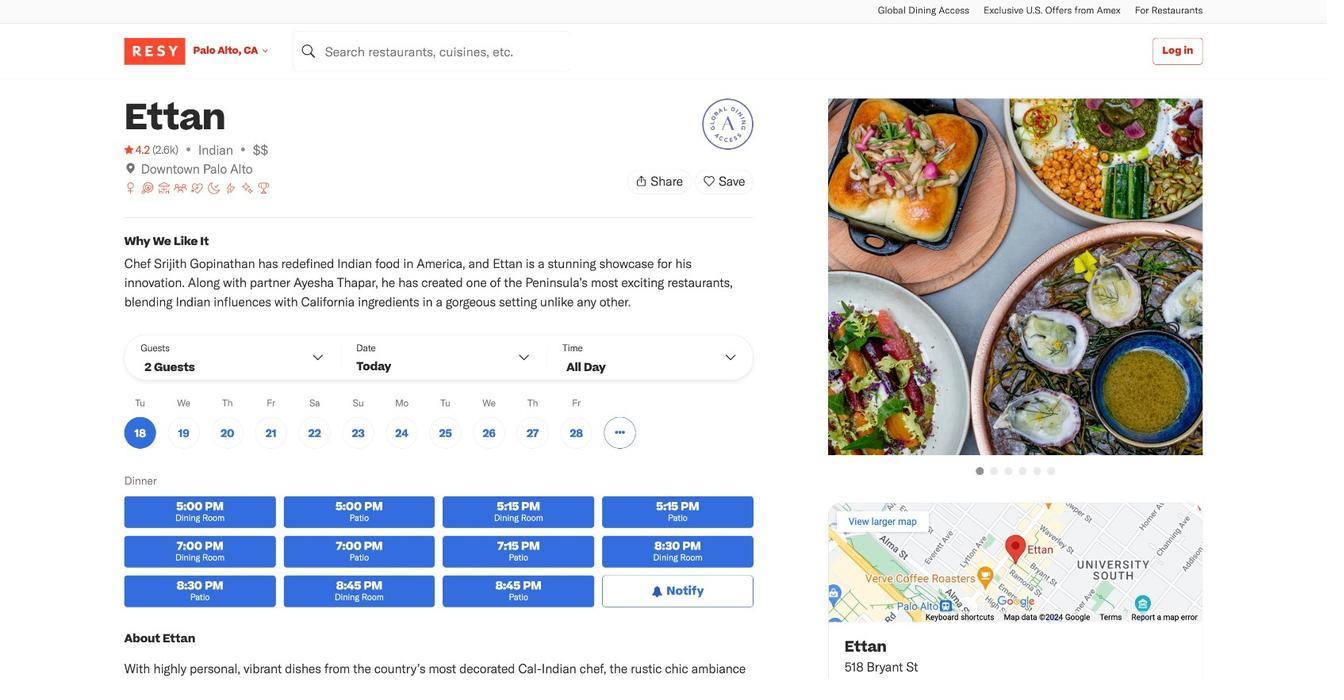 Task type: vqa. For each thing, say whether or not it's contained in the screenshot.
4.4 Out Of 5 Stars IMAGE
no



Task type: locate. For each thing, give the bounding box(es) containing it.
None field
[[293, 31, 571, 71]]

4.2 out of 5 stars image
[[124, 142, 150, 158]]



Task type: describe. For each thing, give the bounding box(es) containing it.
Search restaurants, cuisines, etc. text field
[[293, 31, 571, 71]]



